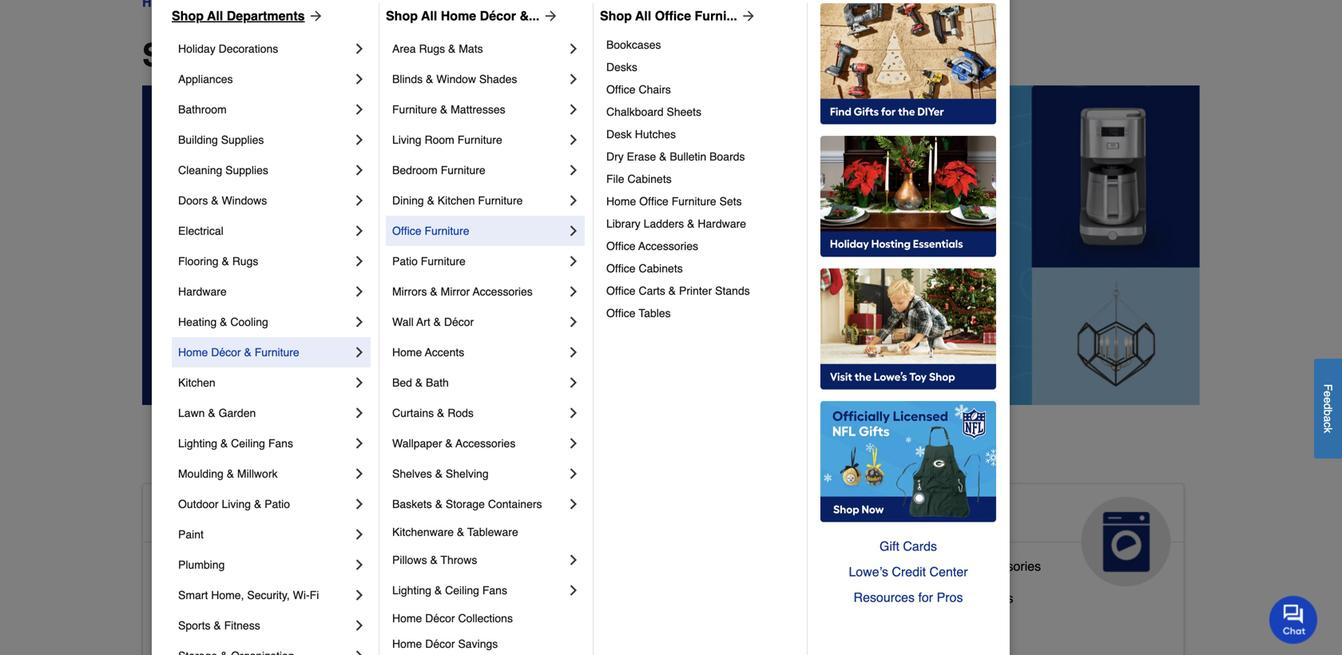 Task type: describe. For each thing, give the bounding box(es) containing it.
chevron right image for blinds & window shades
[[566, 71, 582, 87]]

mirror
[[441, 285, 470, 298]]

decorations
[[219, 42, 278, 55]]

desk hutches
[[607, 128, 676, 141]]

wi-
[[293, 589, 310, 602]]

home down 'security,' at the bottom left of the page
[[266, 623, 300, 638]]

chevron right image for area rugs & mats
[[566, 41, 582, 57]]

dining
[[392, 194, 424, 207]]

library ladders & hardware
[[607, 217, 747, 230]]

file
[[607, 173, 625, 185]]

bed
[[392, 376, 412, 389]]

desks link
[[607, 56, 796, 78]]

arrow right image for shop all office furni...
[[738, 8, 757, 24]]

office up bookcases link
[[655, 8, 691, 23]]

shop all departments
[[142, 37, 475, 74]]

furniture & mattresses
[[392, 103, 506, 116]]

wall
[[392, 316, 414, 328]]

lighting & ceiling fans link for chevron right icon for lighting & ceiling fans
[[392, 575, 566, 606]]

1 horizontal spatial appliances
[[868, 503, 987, 529]]

bathroom link
[[178, 94, 352, 125]]

fans for chevron right icon for lighting & ceiling fans
[[483, 584, 507, 597]]

furniture up the office furniture link
[[478, 194, 523, 207]]

1 horizontal spatial patio
[[392, 255, 418, 268]]

security,
[[247, 589, 290, 602]]

office cabinets link
[[607, 257, 796, 280]]

resources for pros link
[[821, 585, 997, 611]]

chevron right image for home décor & furniture
[[352, 344, 368, 360]]

bathroom inside bathroom link
[[178, 103, 227, 116]]

smart home, security, wi-fi
[[178, 589, 319, 602]]

baskets & storage containers
[[392, 498, 542, 511]]

lawn & garden
[[178, 407, 256, 420]]

blinds & window shades
[[392, 73, 517, 86]]

shop for shop all office furni...
[[600, 8, 632, 23]]

c
[[1322, 422, 1335, 428]]

bulletin
[[670, 150, 707, 163]]

furniture down "file cabinets" link
[[672, 195, 717, 208]]

chevron right image for lighting & ceiling fans
[[566, 583, 582, 599]]

shop all departments link
[[172, 6, 324, 26]]

& right shelves
[[435, 468, 443, 480]]

office furniture
[[392, 225, 470, 237]]

& left cooling at the left of page
[[220, 316, 227, 328]]

1 vertical spatial patio
[[265, 498, 290, 511]]

chevron right image for moulding & millwork
[[352, 466, 368, 482]]

0 vertical spatial rugs
[[419, 42, 445, 55]]

area rugs & mats link
[[392, 34, 566, 64]]

visit the lowe's toy shop. image
[[821, 269, 997, 390]]

flooring & rugs
[[178, 255, 258, 268]]

chevron right image for lighting & ceiling fans
[[352, 436, 368, 452]]

& left mirror
[[430, 285, 438, 298]]

f e e d b a c k button
[[1315, 359, 1343, 459]]

1 vertical spatial pet
[[512, 617, 531, 631]]

supplies for cleaning supplies
[[225, 164, 268, 177]]

& right the erase
[[659, 150, 667, 163]]

0 horizontal spatial living
[[222, 498, 251, 511]]

electrical link
[[178, 216, 352, 246]]

& right entry
[[254, 623, 262, 638]]

d
[[1322, 404, 1335, 410]]

entry
[[221, 623, 250, 638]]

appliances image
[[1082, 497, 1171, 587]]

area
[[392, 42, 416, 55]]

chalkboard sheets link
[[607, 101, 796, 123]]

0 horizontal spatial appliances
[[178, 73, 233, 86]]

& up moulding & millwork
[[221, 437, 228, 450]]

accessible for accessible home
[[156, 503, 273, 529]]

accessories up chillers in the bottom of the page
[[973, 559, 1042, 574]]

wallpaper & accessories link
[[392, 428, 566, 459]]

furniture up "bedroom furniture" link
[[458, 133, 502, 146]]

& right bed
[[415, 376, 423, 389]]

& down the home office furniture sets link
[[687, 217, 695, 230]]

0 vertical spatial appliances link
[[178, 64, 352, 94]]

bath
[[426, 376, 449, 389]]

1 e from the top
[[1322, 391, 1335, 397]]

furniture down blinds in the top left of the page
[[392, 103, 437, 116]]

accessible home image
[[370, 497, 459, 587]]

& right doors at left top
[[211, 194, 219, 207]]

sports
[[178, 619, 211, 632]]

chevron right image for kitchen
[[352, 375, 368, 391]]

bedroom furniture link
[[392, 155, 566, 185]]

lowe's
[[849, 565, 889, 579]]

fans for chevron right image corresponding to lighting & ceiling fans
[[268, 437, 293, 450]]

gift cards
[[880, 539, 937, 554]]

chevron right image for patio furniture
[[566, 253, 582, 269]]

home décor savings
[[392, 638, 498, 651]]

resources for pros
[[854, 590, 963, 605]]

kitchenware & tableware
[[392, 526, 518, 539]]

accessories down "patio furniture" link
[[473, 285, 533, 298]]

home down heating
[[178, 346, 208, 359]]

home down the wall
[[392, 346, 422, 359]]

& right houses,
[[621, 617, 630, 631]]

& right flooring
[[222, 255, 229, 268]]

office carts & printer stands link
[[607, 280, 796, 302]]

outdoor living & patio link
[[178, 489, 352, 519]]

chevron right image for pillows & throws
[[566, 552, 582, 568]]

erase
[[627, 150, 656, 163]]

enjoy savings year-round. no matter what you're shopping for, find what you need at a great price. image
[[142, 86, 1200, 405]]

accessories down curtains & rods link
[[456, 437, 516, 450]]

& right parts
[[961, 559, 970, 574]]

hardware inside hardware link
[[178, 285, 227, 298]]

wall art & décor
[[392, 316, 474, 328]]

office for office furniture
[[392, 225, 422, 237]]

chevron right image for curtains & rods
[[566, 405, 582, 421]]

office accessories link
[[607, 235, 796, 257]]

chevron right image for appliances
[[352, 71, 368, 87]]

holiday hosting essentials. image
[[821, 136, 997, 257]]

kitchenware
[[392, 526, 454, 539]]

officially licensed n f l gifts. shop now. image
[[821, 401, 997, 523]]

home up home décor savings
[[392, 612, 422, 625]]

chevron right image for office furniture
[[566, 223, 582, 239]]

accessible for accessible entry & home
[[156, 623, 217, 638]]

& left rods
[[437, 407, 445, 420]]

animal
[[512, 503, 587, 529]]

lighting & ceiling fans link for chevron right image corresponding to lighting & ceiling fans
[[178, 428, 352, 459]]

& right lawn
[[208, 407, 216, 420]]

for
[[919, 590, 934, 605]]

bathroom inside accessible bathroom link
[[221, 559, 276, 574]]

office carts & printer stands
[[607, 285, 750, 297]]

accessories down ladders
[[639, 240, 699, 253]]

dining & kitchen furniture link
[[392, 185, 566, 216]]

furniture right houses,
[[634, 617, 685, 631]]

chevron right image for baskets & storage containers
[[566, 496, 582, 512]]

doors
[[178, 194, 208, 207]]

accessible bathroom
[[156, 559, 276, 574]]

chevron right image for cleaning supplies
[[352, 162, 368, 178]]

hardware inside library ladders & hardware link
[[698, 217, 747, 230]]

chevron right image for shelves & shelving
[[566, 466, 582, 482]]

chalkboard sheets
[[607, 105, 702, 118]]

blinds
[[392, 73, 423, 86]]

office for office chairs
[[607, 83, 636, 96]]

accessible entry & home link
[[156, 619, 300, 651]]

furniture up mirror
[[421, 255, 466, 268]]

0 horizontal spatial ceiling
[[231, 437, 265, 450]]

wallpaper
[[392, 437, 442, 450]]

& right dining
[[427, 194, 435, 207]]

all for office
[[635, 8, 652, 23]]

electrical
[[178, 225, 224, 237]]

chevron right image for building supplies
[[352, 132, 368, 148]]

& left millwork
[[227, 468, 234, 480]]

bed & bath
[[392, 376, 449, 389]]

chevron right image for outdoor living & patio
[[352, 496, 368, 512]]

lighting & ceiling fans for the lighting & ceiling fans link associated with chevron right image corresponding to lighting & ceiling fans
[[178, 437, 293, 450]]

chevron right image for dining & kitchen furniture
[[566, 193, 582, 209]]

doors & windows link
[[178, 185, 352, 216]]

lawn
[[178, 407, 205, 420]]

office up ladders
[[640, 195, 669, 208]]

& down millwork
[[254, 498, 262, 511]]

chevron right image for holiday decorations
[[352, 41, 368, 57]]

cooling
[[230, 316, 268, 328]]

curtains
[[392, 407, 434, 420]]

find gifts for the diyer. image
[[821, 3, 997, 125]]

art
[[417, 316, 431, 328]]

dry erase & bulletin boards link
[[607, 145, 796, 168]]

pet beds, houses, & furniture
[[512, 617, 685, 631]]

hutches
[[635, 128, 676, 141]]

paint
[[178, 528, 204, 541]]

shelves & shelving
[[392, 468, 489, 480]]

rods
[[448, 407, 474, 420]]

paint link
[[178, 519, 352, 550]]

beds,
[[535, 617, 567, 631]]

1 horizontal spatial living
[[392, 133, 422, 146]]

pillows & throws
[[392, 554, 477, 567]]

pillows
[[392, 554, 427, 567]]

a
[[1322, 416, 1335, 422]]

& inside the animal & pet care
[[593, 503, 609, 529]]

carts
[[639, 285, 666, 297]]

0 vertical spatial bedroom
[[392, 164, 438, 177]]

1 vertical spatial rugs
[[232, 255, 258, 268]]

bookcases
[[607, 38, 661, 51]]

library ladders & hardware link
[[607, 213, 796, 235]]



Task type: vqa. For each thing, say whether or not it's contained in the screenshot.
Heating & Cooling link
yes



Task type: locate. For each thing, give the bounding box(es) containing it.
building supplies link
[[178, 125, 352, 155]]

lighting down pillows
[[392, 584, 432, 597]]

fitness
[[224, 619, 260, 632]]

holiday
[[178, 42, 216, 55]]

lighting & ceiling fans link
[[178, 428, 352, 459], [392, 575, 566, 606]]

& right animal
[[593, 503, 609, 529]]

0 horizontal spatial lighting & ceiling fans
[[178, 437, 293, 450]]

fans down lawn & garden link
[[268, 437, 293, 450]]

area rugs & mats
[[392, 42, 483, 55]]

living room furniture
[[392, 133, 502, 146]]

1 vertical spatial bedroom
[[221, 591, 272, 606]]

& right pillows
[[430, 554, 438, 567]]

cabinets down the erase
[[628, 173, 672, 185]]

3 accessible from the top
[[156, 591, 217, 606]]

1 vertical spatial supplies
[[225, 164, 268, 177]]

2 shop from the left
[[386, 8, 418, 23]]

office tables link
[[607, 302, 796, 324]]

chevron right image for home accents
[[566, 344, 582, 360]]

home décor collections link
[[392, 606, 582, 631]]

appliances up cards
[[868, 503, 987, 529]]

mirrors
[[392, 285, 427, 298]]

chevron right image for bedroom furniture
[[566, 162, 582, 178]]

0 vertical spatial supplies
[[221, 133, 264, 146]]

all for home
[[421, 8, 437, 23]]

0 vertical spatial bathroom
[[178, 103, 227, 116]]

office chairs
[[607, 83, 671, 96]]

0 vertical spatial ceiling
[[231, 437, 265, 450]]

wallpaper & accessories
[[392, 437, 516, 450]]

livestock
[[512, 585, 565, 599]]

0 vertical spatial lighting
[[178, 437, 217, 450]]

2 horizontal spatial shop
[[600, 8, 632, 23]]

0 horizontal spatial shop
[[172, 8, 204, 23]]

tables
[[639, 307, 671, 320]]

0 horizontal spatial rugs
[[232, 255, 258, 268]]

arrow right image
[[305, 8, 324, 24], [738, 8, 757, 24]]

1 arrow right image from the left
[[305, 8, 324, 24]]

room
[[425, 133, 455, 146]]

home,
[[211, 589, 244, 602]]

2 vertical spatial supplies
[[569, 585, 618, 599]]

dry erase & bulletin boards
[[607, 150, 745, 163]]

décor left &...
[[480, 8, 516, 23]]

0 horizontal spatial pet
[[512, 617, 531, 631]]

décor for home décor & furniture
[[211, 346, 241, 359]]

appliances link up chillers in the bottom of the page
[[855, 484, 1184, 587]]

supplies up houses,
[[569, 585, 618, 599]]

1 horizontal spatial hardware
[[698, 217, 747, 230]]

0 horizontal spatial appliances link
[[178, 64, 352, 94]]

living down moulding & millwork
[[222, 498, 251, 511]]

& left mats
[[448, 42, 456, 55]]

chevron right image for paint
[[352, 527, 368, 543]]

e up b
[[1322, 397, 1335, 404]]

bookcases link
[[607, 34, 796, 56]]

home décor & furniture link
[[178, 337, 352, 368]]

garden
[[219, 407, 256, 420]]

décor down home décor collections
[[425, 638, 455, 651]]

office down 'desks' at left
[[607, 83, 636, 96]]

chevron right image
[[566, 41, 582, 57], [352, 71, 368, 87], [566, 71, 582, 87], [566, 102, 582, 117], [352, 132, 368, 148], [566, 132, 582, 148], [352, 162, 368, 178], [352, 193, 368, 209], [566, 193, 582, 209], [352, 223, 368, 239], [566, 223, 582, 239], [566, 253, 582, 269], [352, 284, 368, 300], [352, 314, 368, 330], [566, 314, 582, 330], [352, 344, 368, 360], [352, 405, 368, 421], [566, 405, 582, 421], [352, 436, 368, 452], [352, 587, 368, 603], [352, 648, 368, 655]]

3 shop from the left
[[600, 8, 632, 23]]

ladders
[[644, 217, 684, 230]]

4 accessible from the top
[[156, 623, 217, 638]]

accessible home
[[156, 503, 341, 529]]

chevron right image for furniture & mattresses
[[566, 102, 582, 117]]

doors & windows
[[178, 194, 267, 207]]

departments for shop all departments
[[280, 37, 475, 74]]

chairs
[[639, 83, 671, 96]]

lighting & ceiling fans for the lighting & ceiling fans link for chevron right icon for lighting & ceiling fans
[[392, 584, 507, 597]]

0 horizontal spatial patio
[[265, 498, 290, 511]]

office up office tables
[[607, 285, 636, 297]]

lighting for chevron right icon for lighting & ceiling fans
[[392, 584, 432, 597]]

0 vertical spatial lighting & ceiling fans link
[[178, 428, 352, 459]]

outdoor
[[178, 498, 219, 511]]

holiday decorations
[[178, 42, 278, 55]]

chevron right image for smart home, security, wi-fi
[[352, 587, 368, 603]]

building
[[178, 133, 218, 146]]

1 vertical spatial lighting
[[392, 584, 432, 597]]

décor for home décor savings
[[425, 638, 455, 651]]

office
[[655, 8, 691, 23], [607, 83, 636, 96], [640, 195, 669, 208], [392, 225, 422, 237], [607, 240, 636, 253], [607, 262, 636, 275], [607, 285, 636, 297], [607, 307, 636, 320]]

furni...
[[695, 8, 738, 23]]

0 vertical spatial departments
[[227, 8, 305, 23]]

office down "library"
[[607, 240, 636, 253]]

0 horizontal spatial lighting & ceiling fans link
[[178, 428, 352, 459]]

appliances link
[[178, 64, 352, 94], [855, 484, 1184, 587]]

chevron right image for doors & windows
[[352, 193, 368, 209]]

0 horizontal spatial bedroom
[[221, 591, 272, 606]]

all up the 'area rugs & mats'
[[421, 8, 437, 23]]

lowe's credit center
[[849, 565, 968, 579]]

& inside 'link'
[[669, 285, 676, 297]]

rugs up hardware link
[[232, 255, 258, 268]]

chevron right image for hardware
[[352, 284, 368, 300]]

chevron right image
[[352, 41, 368, 57], [352, 102, 368, 117], [566, 162, 582, 178], [352, 253, 368, 269], [566, 284, 582, 300], [566, 344, 582, 360], [352, 375, 368, 391], [566, 375, 582, 391], [566, 436, 582, 452], [352, 466, 368, 482], [566, 466, 582, 482], [352, 496, 368, 512], [566, 496, 582, 512], [352, 527, 368, 543], [566, 552, 582, 568], [352, 557, 368, 573], [566, 583, 582, 599], [352, 618, 368, 634]]

office for office accessories
[[607, 240, 636, 253]]

office inside 'link'
[[607, 285, 636, 297]]

office left tables
[[607, 307, 636, 320]]

lighting & ceiling fans up home décor collections
[[392, 584, 507, 597]]

ceiling up home décor collections
[[445, 584, 480, 597]]

living left room in the top left of the page
[[392, 133, 422, 146]]

sports & fitness
[[178, 619, 260, 632]]

lighting & ceiling fans link up collections
[[392, 575, 566, 606]]

chat invite button image
[[1270, 596, 1319, 644]]

home décor savings link
[[392, 631, 582, 655]]

smart home, security, wi-fi link
[[178, 580, 352, 611]]

0 vertical spatial kitchen
[[438, 194, 475, 207]]

& right blinds in the top left of the page
[[426, 73, 433, 86]]

windows
[[222, 194, 267, 207]]

& down pillows & throws
[[435, 584, 442, 597]]

chevron right image for flooring & rugs
[[352, 253, 368, 269]]

lighting for chevron right image corresponding to lighting & ceiling fans
[[178, 437, 217, 450]]

desk hutches link
[[607, 123, 796, 145]]

rugs right area
[[419, 42, 445, 55]]

bedroom up fitness on the left of the page
[[221, 591, 272, 606]]

home down home décor collections
[[392, 638, 422, 651]]

1 horizontal spatial lighting
[[392, 584, 432, 597]]

& right carts
[[669, 285, 676, 297]]

home office furniture sets link
[[607, 190, 796, 213]]

décor down heating & cooling
[[211, 346, 241, 359]]

2 e from the top
[[1322, 397, 1335, 404]]

office for office carts & printer stands
[[607, 285, 636, 297]]

animal & pet care image
[[726, 497, 815, 587]]

1 horizontal spatial shop
[[386, 8, 418, 23]]

shop all home décor &...
[[386, 8, 540, 23]]

cleaning supplies
[[178, 164, 268, 177]]

décor for home décor collections
[[425, 612, 455, 625]]

& down cooling at the left of page
[[244, 346, 252, 359]]

arrow right image
[[540, 8, 559, 24]]

center
[[930, 565, 968, 579]]

& left storage
[[435, 498, 443, 511]]

moulding & millwork link
[[178, 459, 352, 489]]

pet beds, houses, & furniture link
[[512, 613, 685, 645]]

accessible up sports
[[156, 591, 217, 606]]

fans up the home décor collections link
[[483, 584, 507, 597]]

chevron right image for lawn & garden
[[352, 405, 368, 421]]

décor up home décor savings
[[425, 612, 455, 625]]

1 vertical spatial kitchen
[[178, 376, 216, 389]]

chevron right image for living room furniture
[[566, 132, 582, 148]]

lighting up moulding
[[178, 437, 217, 450]]

arrow right image for shop all departments
[[305, 8, 324, 24]]

bathroom up 'building'
[[178, 103, 227, 116]]

kitchen down bedroom furniture
[[438, 194, 475, 207]]

moulding & millwork
[[178, 468, 278, 480]]

chevron right image for plumbing
[[352, 557, 368, 573]]

cabinets for file cabinets
[[628, 173, 672, 185]]

home up "library"
[[607, 195, 636, 208]]

shop up area
[[386, 8, 418, 23]]

curtains & rods link
[[392, 398, 566, 428]]

office down dining
[[392, 225, 422, 237]]

office furniture link
[[392, 216, 566, 246]]

0 vertical spatial patio
[[392, 255, 418, 268]]

0 vertical spatial hardware
[[698, 217, 747, 230]]

accessible down moulding
[[156, 503, 273, 529]]

1 horizontal spatial ceiling
[[445, 584, 480, 597]]

1 vertical spatial bathroom
[[221, 559, 276, 574]]

pet inside the animal & pet care
[[615, 503, 650, 529]]

hardware down flooring
[[178, 285, 227, 298]]

décor down mirrors & mirror accessories
[[444, 316, 474, 328]]

file cabinets link
[[607, 168, 796, 190]]

home décor collections
[[392, 612, 513, 625]]

furniture up dining & kitchen furniture in the left of the page
[[441, 164, 486, 177]]

office chairs link
[[607, 78, 796, 101]]

1 horizontal spatial lighting & ceiling fans
[[392, 584, 507, 597]]

supplies up cleaning supplies
[[221, 133, 264, 146]]

shop for shop all departments
[[172, 8, 204, 23]]

1 vertical spatial appliances link
[[855, 484, 1184, 587]]

pet
[[615, 503, 650, 529], [512, 617, 531, 631]]

1 vertical spatial lighting & ceiling fans
[[392, 584, 507, 597]]

0 vertical spatial lighting & ceiling fans
[[178, 437, 293, 450]]

arrow right image inside shop all departments link
[[305, 8, 324, 24]]

appliances down holiday
[[178, 73, 233, 86]]

shop
[[142, 37, 222, 74]]

mirrors & mirror accessories link
[[392, 277, 566, 307]]

lighting & ceiling fans
[[178, 437, 293, 450], [392, 584, 507, 597]]

office for office cabinets
[[607, 262, 636, 275]]

0 vertical spatial pet
[[615, 503, 650, 529]]

cards
[[903, 539, 937, 554]]

cabinets down office accessories
[[639, 262, 683, 275]]

mats
[[459, 42, 483, 55]]

chevron right image for sports & fitness
[[352, 618, 368, 634]]

chevron right image for bathroom
[[352, 102, 368, 117]]

supplies for livestock supplies
[[569, 585, 618, 599]]

chevron right image for heating & cooling
[[352, 314, 368, 330]]

supplies inside "link"
[[569, 585, 618, 599]]

1 vertical spatial departments
[[280, 37, 475, 74]]

patio down moulding & millwork link
[[265, 498, 290, 511]]

& right art at the left of page
[[434, 316, 441, 328]]

shop all office furni... link
[[600, 6, 757, 26]]

1 accessible from the top
[[156, 503, 273, 529]]

bathroom up smart home, security, wi-fi
[[221, 559, 276, 574]]

0 vertical spatial cabinets
[[628, 173, 672, 185]]

chevron right image for wall art & décor
[[566, 314, 582, 330]]

ceiling up millwork
[[231, 437, 265, 450]]

arrow right image up bookcases link
[[738, 8, 757, 24]]

appliances link down decorations
[[178, 64, 352, 94]]

printer
[[679, 285, 712, 297]]

2 arrow right image from the left
[[738, 8, 757, 24]]

& up living room furniture
[[440, 103, 448, 116]]

home up mats
[[441, 8, 476, 23]]

baskets
[[392, 498, 432, 511]]

rugs
[[419, 42, 445, 55], [232, 255, 258, 268]]

1 horizontal spatial arrow right image
[[738, 8, 757, 24]]

& up throws
[[457, 526, 465, 539]]

1 shop from the left
[[172, 8, 204, 23]]

all down shop all departments link
[[230, 37, 271, 74]]

chevron right image for mirrors & mirror accessories
[[566, 284, 582, 300]]

sets
[[720, 195, 742, 208]]

furniture down dining & kitchen furniture in the left of the page
[[425, 225, 470, 237]]

accessible inside "link"
[[156, 591, 217, 606]]

chevron right image for electrical
[[352, 223, 368, 239]]

supplies for building supplies
[[221, 133, 264, 146]]

& left the pros
[[926, 591, 935, 606]]

accessible
[[156, 503, 273, 529], [156, 559, 217, 574], [156, 591, 217, 606], [156, 623, 217, 638]]

0 vertical spatial fans
[[268, 437, 293, 450]]

1 vertical spatial fans
[[483, 584, 507, 597]]

arrow right image inside shop all office furni... link
[[738, 8, 757, 24]]

1 vertical spatial cabinets
[[639, 262, 683, 275]]

chevron right image for bed & bath
[[566, 375, 582, 391]]

gift cards link
[[821, 534, 997, 559]]

home down moulding & millwork link
[[279, 503, 341, 529]]

home accents link
[[392, 337, 566, 368]]

lighting & ceiling fans link up millwork
[[178, 428, 352, 459]]

outdoor living & patio
[[178, 498, 290, 511]]

all for departments
[[207, 8, 223, 23]]

all up holiday decorations
[[207, 8, 223, 23]]

hardware down sets
[[698, 217, 747, 230]]

0 horizontal spatial hardware
[[178, 285, 227, 298]]

ceiling
[[231, 437, 265, 450], [445, 584, 480, 597]]

care
[[512, 529, 562, 555]]

0 horizontal spatial lighting
[[178, 437, 217, 450]]

1 vertical spatial appliances
[[868, 503, 987, 529]]

1 horizontal spatial bedroom
[[392, 164, 438, 177]]

accessible down smart
[[156, 623, 217, 638]]

shop for shop all home décor &...
[[386, 8, 418, 23]]

1 vertical spatial ceiling
[[445, 584, 480, 597]]

shop up holiday
[[172, 8, 204, 23]]

0 vertical spatial appliances
[[178, 73, 233, 86]]

bedroom inside "link"
[[221, 591, 272, 606]]

lighting & ceiling fans down garden
[[178, 437, 293, 450]]

1 horizontal spatial lighting & ceiling fans link
[[392, 575, 566, 606]]

office for office tables
[[607, 307, 636, 320]]

accessible for accessible bathroom
[[156, 559, 217, 574]]

heating & cooling
[[178, 316, 268, 328]]

accessible bedroom
[[156, 591, 272, 606]]

0 horizontal spatial arrow right image
[[305, 8, 324, 24]]

accessible up smart
[[156, 559, 217, 574]]

1 horizontal spatial rugs
[[419, 42, 445, 55]]

0 vertical spatial living
[[392, 133, 422, 146]]

furniture up kitchen link
[[255, 346, 299, 359]]

0 horizontal spatial fans
[[268, 437, 293, 450]]

1 vertical spatial living
[[222, 498, 251, 511]]

1 vertical spatial hardware
[[178, 285, 227, 298]]

pillows & throws link
[[392, 545, 566, 575]]

arrow right image up shop all departments
[[305, 8, 324, 24]]

departments for shop all departments
[[227, 8, 305, 23]]

mirrors & mirror accessories
[[392, 285, 533, 298]]

1 horizontal spatial appliances link
[[855, 484, 1184, 587]]

& up shelves & shelving
[[445, 437, 453, 450]]

office down office accessories
[[607, 262, 636, 275]]

accessible for accessible bedroom
[[156, 591, 217, 606]]

chevron right image for wallpaper & accessories
[[566, 436, 582, 452]]

& down accessible bedroom "link"
[[214, 619, 221, 632]]

savings
[[458, 638, 498, 651]]

1 vertical spatial lighting & ceiling fans link
[[392, 575, 566, 606]]

1 horizontal spatial pet
[[615, 503, 650, 529]]

shop
[[172, 8, 204, 23], [386, 8, 418, 23], [600, 8, 632, 23]]

&...
[[520, 8, 540, 23]]

0 horizontal spatial kitchen
[[178, 376, 216, 389]]

cabinets for office cabinets
[[639, 262, 683, 275]]

kitchenware & tableware link
[[392, 519, 582, 545]]

kitchen
[[438, 194, 475, 207], [178, 376, 216, 389]]

home accents
[[392, 346, 465, 359]]

2 accessible from the top
[[156, 559, 217, 574]]

cleaning supplies link
[[178, 155, 352, 185]]

cleaning
[[178, 164, 222, 177]]

all up bookcases
[[635, 8, 652, 23]]

1 horizontal spatial kitchen
[[438, 194, 475, 207]]

dining & kitchen furniture
[[392, 194, 523, 207]]

e up d
[[1322, 391, 1335, 397]]

appliance parts & accessories
[[868, 559, 1042, 574]]

cabinets
[[628, 173, 672, 185], [639, 262, 683, 275]]

1 horizontal spatial fans
[[483, 584, 507, 597]]



